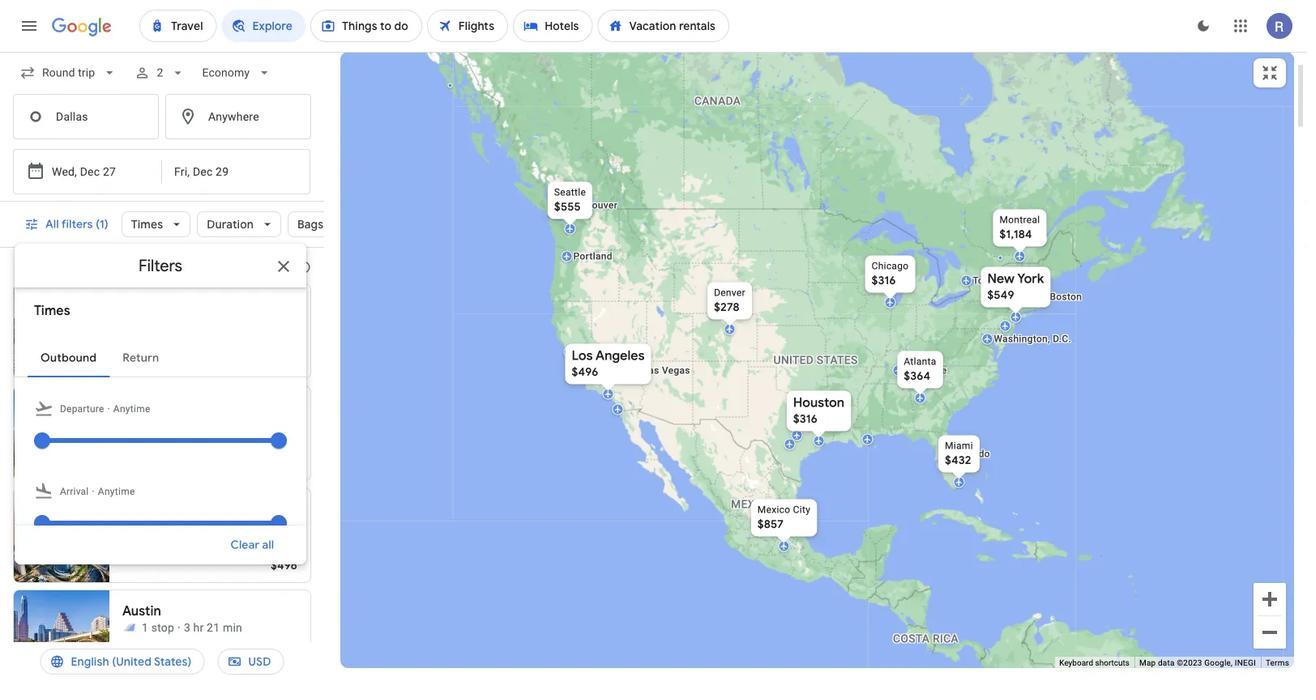 Task type: describe. For each thing, give the bounding box(es) containing it.
main menu image
[[19, 16, 39, 36]]

about
[[203, 262, 230, 273]]

houston $316
[[794, 395, 845, 427]]

33
[[219, 519, 232, 533]]

canada
[[695, 94, 741, 108]]

all filters (1)
[[45, 217, 108, 232]]

$278
[[714, 300, 740, 315]]

map
[[1140, 659, 1157, 669]]

364 US dollars text field
[[904, 369, 931, 384]]

chicago $316
[[872, 261, 909, 288]]

filters form
[[0, 52, 324, 202]]

$364
[[904, 369, 931, 384]]

denver $278
[[714, 287, 746, 315]]

hr for 33
[[205, 519, 216, 533]]

3 hr 33 min
[[196, 519, 254, 533]]

filters
[[62, 217, 93, 232]]

min for 3 hr 33 min
[[235, 519, 254, 533]]

all filters (1) button
[[15, 205, 121, 244]]

these
[[232, 262, 257, 273]]

nashville
[[905, 365, 948, 377]]

departure
[[60, 404, 104, 415]]

miami $432
[[946, 441, 974, 468]]

boston
[[1050, 292, 1083, 303]]

1 hr 17 min
[[196, 417, 254, 431]]

1184 US dollars text field
[[1000, 227, 1033, 242]]

all
[[262, 538, 274, 553]]

map region
[[246, 0, 1308, 682]]

denver
[[714, 287, 746, 299]]

times button
[[121, 205, 191, 244]]

clear
[[231, 538, 259, 553]]

vegas
[[662, 365, 691, 377]]

$1,184
[[1000, 227, 1033, 242]]

Return text field
[[174, 150, 255, 194]]

clear all
[[231, 538, 274, 553]]

toronto
[[973, 275, 1008, 287]]

bags
[[298, 217, 324, 232]]

las vegas
[[643, 365, 691, 377]]

francisco
[[596, 347, 641, 358]]

Where to? text field
[[165, 94, 311, 139]]

$549
[[988, 288, 1015, 303]]

3 for 3 hr 33 min
[[196, 519, 202, 533]]

terms link
[[1267, 659, 1290, 669]]

shortcuts
[[1096, 659, 1130, 669]]

2 button
[[128, 54, 192, 92]]

data
[[1159, 659, 1175, 669]]

united states
[[774, 354, 858, 367]]

costa rica
[[894, 633, 959, 646]]

keyboard shortcuts
[[1060, 659, 1130, 669]]

432 US dollars text field
[[946, 454, 972, 468]]

21
[[207, 622, 220, 635]]

549 US dollars text field
[[988, 288, 1015, 303]]

vancouver
[[570, 200, 618, 211]]

montreal
[[1000, 214, 1041, 226]]

mexico for mexico city $857
[[758, 505, 791, 516]]

anytime for arrival
[[98, 487, 135, 498]]

montreal $1,184
[[1000, 214, 1041, 242]]

times inside popup button
[[131, 217, 163, 232]]

close dialog image
[[274, 257, 294, 277]]

0 horizontal spatial times
[[34, 303, 70, 319]]

angeles for los angeles $496
[[596, 348, 645, 364]]

angeles for los angeles
[[146, 502, 195, 518]]

english (united states) button
[[40, 643, 205, 682]]

washington,
[[995, 334, 1051, 345]]

spirit image
[[122, 520, 135, 533]]

mexico city $857
[[758, 505, 811, 532]]

los for los angeles
[[122, 502, 144, 518]]

keyboard
[[1060, 659, 1094, 669]]

496 US dollars text field
[[572, 365, 599, 380]]

3 for 3 hr 21 min
[[184, 622, 191, 635]]

$316 for houston
[[794, 412, 818, 427]]

view smaller map image
[[1261, 63, 1280, 83]]

316 US dollars text field
[[872, 274, 897, 288]]

stop
[[151, 622, 174, 635]]

miami
[[946, 441, 974, 452]]

united
[[774, 354, 814, 367]]

(1)
[[96, 217, 108, 232]]

duration
[[207, 217, 254, 232]]

min for 3 hr 21 min
[[223, 622, 242, 635]]

seattle
[[555, 187, 586, 198]]

austin
[[122, 604, 161, 620]]

terms
[[1267, 659, 1290, 669]]

2
[[157, 66, 163, 79]]

17
[[219, 417, 232, 431]]

atlanta $364
[[904, 356, 937, 384]]



Task type: locate. For each thing, give the bounding box(es) containing it.
clear all button
[[211, 526, 294, 565]]

0 horizontal spatial los
[[122, 502, 144, 518]]

results
[[260, 262, 291, 273]]

english (united states)
[[71, 655, 192, 670]]

0 vertical spatial 1
[[196, 417, 202, 431]]

seattle $555
[[555, 187, 586, 214]]

houston for houston $316
[[794, 395, 845, 412]]

hr left 17
[[205, 417, 216, 431]]

None text field
[[13, 94, 159, 139]]

0 vertical spatial los
[[572, 348, 593, 364]]

hr for 21
[[193, 622, 204, 635]]

0 vertical spatial angeles
[[596, 348, 645, 364]]

mexico inside mexico city $857
[[758, 505, 791, 516]]

filters
[[139, 255, 182, 276]]

Departure text field
[[52, 150, 126, 194]]

map data ©2023 google, inegi
[[1140, 659, 1257, 669]]

$432
[[946, 454, 972, 468]]

0 horizontal spatial $316
[[794, 412, 818, 427]]

hr left 33
[[205, 519, 216, 533]]

1 right american and united icon
[[142, 622, 148, 635]]

anytime
[[113, 404, 151, 415], [98, 487, 135, 498]]

houston up 316 us dollars text field
[[794, 395, 845, 412]]

about these results image
[[285, 248, 324, 287]]

1 vertical spatial 3
[[184, 622, 191, 635]]

aviv-
[[142, 297, 174, 314]]

0 vertical spatial 3
[[196, 519, 202, 533]]

1 stop
[[142, 622, 174, 635]]

los angeles
[[122, 502, 195, 518]]

555 US dollars text field
[[555, 200, 581, 214]]

1 left 17
[[196, 417, 202, 431]]

keyboard shortcuts button
[[1060, 658, 1130, 669]]

0 horizontal spatial $496
[[271, 559, 298, 573]]

0 vertical spatial $496
[[572, 365, 599, 380]]

316 US dollars text field
[[794, 412, 818, 427]]

times left "tel"
[[34, 303, 70, 319]]

loading results progress bar
[[0, 52, 1308, 55]]

new
[[988, 271, 1015, 287]]

3 left 33
[[196, 519, 202, 533]]

$336
[[271, 661, 298, 675]]

$496 inside "los angeles $496"
[[572, 365, 599, 380]]

duration button
[[197, 205, 281, 244]]

1 horizontal spatial $496
[[572, 365, 599, 380]]

1 for houston
[[196, 417, 202, 431]]

1 vertical spatial angeles
[[146, 502, 195, 518]]

0 vertical spatial min
[[235, 417, 254, 431]]

1 vertical spatial nonstop
[[142, 519, 186, 533]]

1 vertical spatial 1
[[142, 622, 148, 635]]

bags button
[[288, 205, 351, 244]]

0 vertical spatial $316
[[872, 274, 897, 288]]

times
[[131, 217, 163, 232], [34, 303, 70, 319]]

1 vertical spatial anytime
[[98, 487, 135, 498]]

none text field inside filters form
[[13, 94, 159, 139]]

anytime for departure
[[113, 404, 151, 415]]

google,
[[1205, 659, 1233, 669]]

©2023
[[1178, 659, 1203, 669]]

857 US dollars text field
[[758, 518, 784, 532]]

los
[[572, 348, 593, 364], [122, 502, 144, 518]]

about these results
[[203, 262, 291, 273]]

city
[[794, 505, 811, 516]]

angeles inside "los angeles $496"
[[596, 348, 645, 364]]

2 nonstop from the top
[[142, 519, 186, 533]]

0 horizontal spatial angeles
[[146, 502, 195, 518]]

los up spirit icon
[[122, 502, 144, 518]]

496 US dollars text field
[[271, 559, 298, 573]]

1 for austin
[[142, 622, 148, 635]]

states
[[817, 354, 858, 367]]

new york $549
[[988, 271, 1045, 303]]

houston for houston
[[122, 399, 174, 416]]

$555
[[555, 200, 581, 214]]

0 horizontal spatial 1
[[142, 622, 148, 635]]

0 vertical spatial nonstop
[[142, 417, 186, 431]]

$316 down chicago
[[872, 274, 897, 288]]

costa
[[894, 633, 930, 646]]

1 horizontal spatial $316
[[872, 274, 897, 288]]

min right 17
[[235, 417, 254, 431]]

washington, d.c.
[[995, 334, 1072, 345]]

1 nonstop from the top
[[142, 417, 186, 431]]

3 right stop
[[184, 622, 191, 635]]

min
[[235, 417, 254, 431], [235, 519, 254, 533], [223, 622, 242, 635]]

chicago
[[872, 261, 909, 272]]

0 vertical spatial times
[[131, 217, 163, 232]]

usd
[[249, 655, 271, 670]]

orlando
[[955, 449, 991, 460]]

york
[[1018, 271, 1045, 287]]

1 vertical spatial hr
[[205, 519, 216, 533]]

1 horizontal spatial angeles
[[596, 348, 645, 364]]

times up filters
[[131, 217, 163, 232]]

american and united image
[[122, 622, 135, 635]]

nonstop left 1 hr 17 min
[[142, 417, 186, 431]]

las
[[643, 365, 660, 377]]

anytime right departure
[[113, 404, 151, 415]]

change appearance image
[[1185, 6, 1224, 45]]

1
[[196, 417, 202, 431], [142, 622, 148, 635]]

2 vertical spatial hr
[[193, 622, 204, 635]]

$496 down all
[[271, 559, 298, 573]]

nonstop down los angeles
[[142, 519, 186, 533]]

usd button
[[218, 643, 284, 682]]

$857
[[758, 518, 784, 532]]

los angeles $496
[[572, 348, 645, 380]]

san francisco
[[576, 347, 641, 358]]

english
[[71, 655, 109, 670]]

1 vertical spatial $316
[[794, 412, 818, 427]]

inegi
[[1236, 659, 1257, 669]]

states)
[[154, 655, 192, 670]]

houston inside the map region
[[794, 395, 845, 412]]

1 vertical spatial times
[[34, 303, 70, 319]]

mexico for mexico
[[731, 498, 774, 511]]

 image
[[189, 518, 193, 534]]

1 horizontal spatial times
[[131, 217, 163, 232]]

anytime up spirit icon
[[98, 487, 135, 498]]

0 horizontal spatial houston
[[122, 399, 174, 416]]

angeles
[[596, 348, 645, 364], [146, 502, 195, 518]]

0 vertical spatial anytime
[[113, 404, 151, 415]]

min for 1 hr 17 min
[[235, 417, 254, 431]]

None field
[[13, 58, 124, 88], [196, 58, 279, 88], [13, 58, 124, 88], [196, 58, 279, 88]]

(united
[[112, 655, 152, 670]]

portland
[[574, 251, 613, 262]]

278 US dollars text field
[[714, 300, 740, 315]]

$316 inside the houston $316
[[794, 412, 818, 427]]

arrival
[[60, 487, 89, 498]]

rica
[[933, 633, 959, 646]]

san
[[576, 347, 593, 358]]

0 horizontal spatial 3
[[184, 622, 191, 635]]

atlanta
[[904, 356, 937, 368]]

houston
[[794, 395, 845, 412], [122, 399, 174, 416]]

336 US dollars text field
[[271, 661, 298, 675]]

$316 inside chicago $316
[[872, 274, 897, 288]]

1 horizontal spatial los
[[572, 348, 593, 364]]

tel aviv-yafo button
[[13, 284, 311, 379], [13, 284, 311, 379]]

hr for 17
[[205, 417, 216, 431]]

$316 for chicago
[[872, 274, 897, 288]]

2 vertical spatial min
[[223, 622, 242, 635]]

$496 down the san
[[572, 365, 599, 380]]

hr left 21
[[193, 622, 204, 635]]

hr
[[205, 417, 216, 431], [205, 519, 216, 533], [193, 622, 204, 635]]

1 vertical spatial $496
[[271, 559, 298, 573]]

yafo
[[174, 297, 201, 314]]

houston right departure
[[122, 399, 174, 416]]

$316
[[872, 274, 897, 288], [794, 412, 818, 427]]

los up $496 text field
[[572, 348, 593, 364]]

tel aviv-yafo
[[122, 297, 201, 314]]

3
[[196, 519, 202, 533], [184, 622, 191, 635]]

1 horizontal spatial 1
[[196, 417, 202, 431]]

1 vertical spatial min
[[235, 519, 254, 533]]

tel
[[122, 297, 139, 314]]

los inside "los angeles $496"
[[572, 348, 593, 364]]

$316 down united states
[[794, 412, 818, 427]]

min right 21
[[223, 622, 242, 635]]

los for los angeles $496
[[572, 348, 593, 364]]

1 vertical spatial los
[[122, 502, 144, 518]]

1 horizontal spatial houston
[[794, 395, 845, 412]]

min right 33
[[235, 519, 254, 533]]

0 vertical spatial hr
[[205, 417, 216, 431]]

d.c.
[[1054, 334, 1072, 345]]

1 horizontal spatial 3
[[196, 519, 202, 533]]

all
[[45, 217, 59, 232]]

3 hr 21 min
[[184, 622, 242, 635]]



Task type: vqa. For each thing, say whether or not it's contained in the screenshot.
Movie theater screening new releases as well as independent, foreign & avant-garde flicks. movie
no



